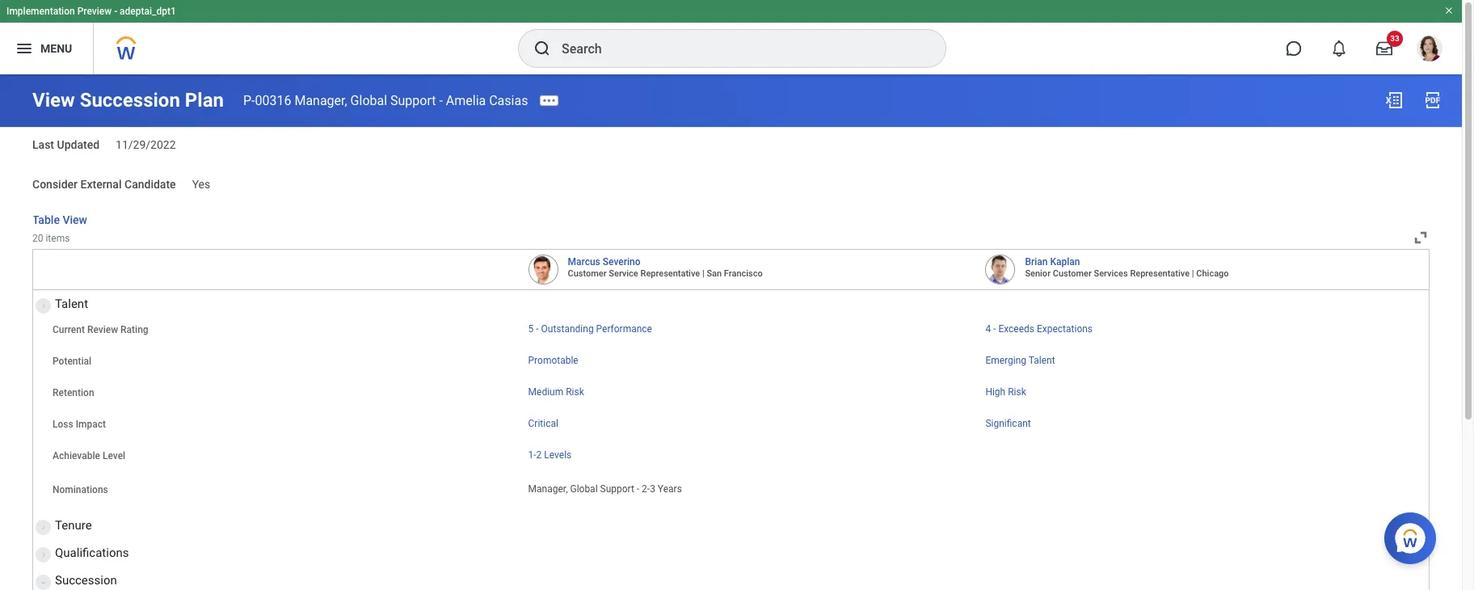 Task type: vqa. For each thing, say whether or not it's contained in the screenshot.


Task type: locate. For each thing, give the bounding box(es) containing it.
view
[[32, 89, 75, 112], [63, 213, 87, 226]]

collapse image
[[36, 573, 46, 590]]

1 horizontal spatial support
[[600, 483, 635, 495]]

00316
[[255, 93, 291, 108]]

representative left san
[[641, 268, 700, 279]]

11/29/2022
[[116, 138, 176, 151]]

5 - outstanding performance
[[528, 323, 652, 334]]

support left amelia
[[391, 93, 436, 108]]

chicago
[[1197, 268, 1230, 279]]

customer inside brian kaplan senior customer services representative   |   chicago
[[1053, 268, 1092, 279]]

nominations
[[53, 484, 108, 495]]

| inside brian kaplan senior customer services representative   |   chicago
[[1192, 268, 1195, 279]]

rating
[[121, 324, 148, 335]]

support left 2- on the bottom left
[[600, 483, 635, 495]]

1 horizontal spatial manager,
[[528, 483, 568, 495]]

2 representative from the left
[[1131, 268, 1190, 279]]

representative inside brian kaplan senior customer services representative   |   chicago
[[1131, 268, 1190, 279]]

0 horizontal spatial |
[[703, 268, 705, 279]]

1 representative from the left
[[641, 268, 700, 279]]

external
[[80, 178, 122, 191]]

menu button
[[0, 23, 93, 74]]

customer
[[568, 268, 607, 279], [1053, 268, 1092, 279]]

updated
[[57, 138, 100, 151]]

1 horizontal spatial representative
[[1131, 268, 1190, 279]]

- left amelia
[[439, 93, 443, 108]]

expand image up collapse image
[[34, 552, 53, 562]]

preview
[[77, 6, 112, 17]]

expand image up current
[[34, 303, 53, 313]]

table view
[[32, 213, 87, 226]]

outstanding
[[541, 323, 594, 334]]

support
[[391, 93, 436, 108], [600, 483, 635, 495]]

marcus severino customer service representative   |   san francisco
[[568, 256, 763, 279]]

20 items
[[32, 233, 70, 244]]

customer down marcus
[[568, 268, 607, 279]]

amelia
[[446, 93, 486, 108]]

global
[[351, 93, 387, 108], [570, 483, 598, 495]]

1 horizontal spatial customer
[[1053, 268, 1092, 279]]

talent
[[55, 296, 88, 311], [1029, 355, 1056, 366]]

0 horizontal spatial customer
[[568, 268, 607, 279]]

risk right 'high' at the bottom of page
[[1008, 386, 1027, 398]]

achievable level
[[53, 450, 125, 461]]

view up items
[[63, 213, 87, 226]]

- left 2- on the bottom left
[[637, 483, 640, 495]]

risk for medium risk
[[566, 386, 584, 398]]

marcus severino link
[[568, 253, 641, 267]]

services
[[1094, 268, 1128, 279]]

0 horizontal spatial talent
[[55, 296, 88, 311]]

1 | from the left
[[703, 268, 705, 279]]

1 vertical spatial global
[[570, 483, 598, 495]]

0 vertical spatial expand image
[[34, 303, 53, 313]]

p-00316 manager, global support - amelia casias link
[[243, 93, 528, 108]]

1 vertical spatial manager,
[[528, 483, 568, 495]]

manager,
[[295, 93, 347, 108], [528, 483, 568, 495]]

promotable link
[[528, 351, 579, 366]]

expand image
[[34, 303, 53, 313], [34, 552, 53, 562]]

significant link
[[986, 414, 1031, 429]]

customer inside marcus severino customer service representative   |   san francisco
[[568, 268, 607, 279]]

1 risk from the left
[[566, 386, 584, 398]]

review
[[87, 324, 118, 335]]

candidate
[[125, 178, 176, 191]]

1 horizontal spatial |
[[1192, 268, 1195, 279]]

1 vertical spatial support
[[600, 483, 635, 495]]

view up last
[[32, 89, 75, 112]]

2 expand image from the top
[[34, 552, 53, 562]]

plan
[[185, 89, 224, 112]]

Search Workday  search field
[[562, 31, 913, 66]]

- right preview
[[114, 6, 117, 17]]

2 | from the left
[[1192, 268, 1195, 279]]

loss impact
[[53, 419, 106, 430]]

0 vertical spatial support
[[391, 93, 436, 108]]

5 - outstanding performance link
[[528, 320, 652, 334]]

risk right medium
[[566, 386, 584, 398]]

brian kaplan link
[[1026, 253, 1081, 267]]

2 risk from the left
[[1008, 386, 1027, 398]]

view succession plan main content
[[0, 74, 1463, 590]]

level
[[103, 450, 125, 461]]

risk
[[566, 386, 584, 398], [1008, 386, 1027, 398]]

0 horizontal spatial representative
[[641, 268, 700, 279]]

- inside manager, global support - 2-3 years 'element'
[[637, 483, 640, 495]]

- right 4
[[994, 323, 997, 334]]

4 - exceeds expectations
[[986, 323, 1093, 334]]

0 horizontal spatial risk
[[566, 386, 584, 398]]

2 customer from the left
[[1053, 268, 1092, 279]]

succession
[[80, 89, 180, 112], [55, 573, 117, 588]]

manager, right 00316
[[295, 93, 347, 108]]

0 vertical spatial manager,
[[295, 93, 347, 108]]

succession up last updated element
[[80, 89, 180, 112]]

| left san
[[703, 268, 705, 279]]

succession down qualifications
[[55, 573, 117, 588]]

1 horizontal spatial global
[[570, 483, 598, 495]]

expectations
[[1037, 323, 1093, 334]]

0 vertical spatial global
[[351, 93, 387, 108]]

0 horizontal spatial support
[[391, 93, 436, 108]]

levels
[[544, 449, 572, 461]]

manager, down '1-2 levels'
[[528, 483, 568, 495]]

1 vertical spatial succession
[[55, 573, 117, 588]]

last
[[32, 138, 54, 151]]

1 vertical spatial expand image
[[34, 552, 53, 562]]

high
[[986, 386, 1006, 398]]

1 vertical spatial talent
[[1029, 355, 1056, 366]]

high risk link
[[986, 383, 1027, 398]]

close environment banner image
[[1445, 6, 1455, 15]]

severino
[[603, 256, 641, 267]]

customer down kaplan on the right of the page
[[1053, 268, 1092, 279]]

- inside 5 - outstanding performance link
[[536, 323, 539, 334]]

menu
[[40, 42, 72, 55]]

brian
[[1026, 256, 1048, 267]]

- right 5
[[536, 323, 539, 334]]

yes
[[192, 178, 210, 191]]

tenure
[[55, 518, 92, 533]]

| left chicago
[[1192, 268, 1195, 279]]

1 vertical spatial view
[[63, 213, 87, 226]]

medium risk
[[528, 386, 584, 398]]

1 customer from the left
[[568, 268, 607, 279]]

achievable
[[53, 450, 100, 461]]

talent up current
[[55, 296, 88, 311]]

view succession plan
[[32, 89, 224, 112]]

representative right services
[[1131, 268, 1190, 279]]

0 vertical spatial talent
[[55, 296, 88, 311]]

-
[[114, 6, 117, 17], [439, 93, 443, 108], [536, 323, 539, 334], [994, 323, 997, 334], [637, 483, 640, 495]]

table
[[32, 213, 60, 226]]

qualifications
[[55, 545, 129, 560]]

support inside 'element'
[[600, 483, 635, 495]]

talent down "4 - exceeds expectations"
[[1029, 355, 1056, 366]]

|
[[703, 268, 705, 279], [1192, 268, 1195, 279]]

consider
[[32, 178, 78, 191]]

1 horizontal spatial risk
[[1008, 386, 1027, 398]]

1 expand image from the top
[[34, 303, 53, 313]]



Task type: describe. For each thing, give the bounding box(es) containing it.
global inside manager, global support - 2-3 years 'element'
[[570, 483, 598, 495]]

1-2 levels
[[528, 449, 572, 461]]

manager, global support - 2-3 years element
[[528, 480, 682, 495]]

expand image for talent
[[34, 303, 53, 313]]

critical link
[[528, 414, 559, 429]]

5
[[528, 323, 534, 334]]

expand image
[[34, 524, 53, 534]]

table view button
[[32, 212, 87, 229]]

notifications large image
[[1332, 40, 1348, 57]]

fullscreen image
[[1413, 229, 1430, 246]]

export to excel image
[[1385, 91, 1404, 110]]

implementation
[[6, 6, 75, 17]]

high risk
[[986, 386, 1027, 398]]

manager, global support - 2-3 years
[[528, 483, 682, 495]]

justify image
[[15, 39, 34, 58]]

0 vertical spatial succession
[[80, 89, 180, 112]]

casias
[[489, 93, 528, 108]]

33
[[1391, 34, 1400, 43]]

san
[[707, 268, 722, 279]]

promotable
[[528, 355, 579, 366]]

p-
[[243, 93, 255, 108]]

potential
[[53, 355, 91, 367]]

4
[[986, 323, 991, 334]]

consider external candidate element
[[192, 168, 210, 192]]

senior
[[1026, 268, 1051, 279]]

4 - exceeds expectations link
[[986, 320, 1093, 334]]

inbox large image
[[1377, 40, 1393, 57]]

33 button
[[1367, 31, 1404, 66]]

representative inside marcus severino customer service representative   |   san francisco
[[641, 268, 700, 279]]

last updated
[[32, 138, 100, 151]]

2
[[537, 449, 542, 461]]

consider external candidate
[[32, 178, 176, 191]]

service
[[609, 268, 639, 279]]

implementation preview -   adeptai_dpt1
[[6, 6, 176, 17]]

0 horizontal spatial manager,
[[295, 93, 347, 108]]

kaplan
[[1051, 256, 1081, 267]]

current
[[53, 324, 85, 335]]

p-00316 manager, global support - amelia casias
[[243, 93, 528, 108]]

emerging talent
[[986, 355, 1056, 366]]

3
[[650, 483, 656, 495]]

emerging
[[986, 355, 1027, 366]]

current review rating
[[53, 324, 148, 335]]

loss
[[53, 419, 73, 430]]

critical
[[528, 418, 559, 429]]

marcus
[[568, 256, 601, 267]]

2-
[[642, 483, 650, 495]]

significant
[[986, 418, 1031, 429]]

expand image for qualifications
[[34, 552, 53, 562]]

search image
[[533, 39, 552, 58]]

brian kaplan senior customer services representative   |   chicago
[[1026, 256, 1230, 279]]

items
[[46, 233, 70, 244]]

0 vertical spatial view
[[32, 89, 75, 112]]

risk for high risk
[[1008, 386, 1027, 398]]

view printable version (pdf) image
[[1424, 91, 1443, 110]]

performance
[[596, 323, 652, 334]]

adeptai_dpt1
[[120, 6, 176, 17]]

impact
[[76, 419, 106, 430]]

0 horizontal spatial global
[[351, 93, 387, 108]]

exceeds
[[999, 323, 1035, 334]]

retention
[[53, 387, 94, 398]]

profile logan mcneil image
[[1417, 36, 1443, 65]]

years
[[658, 483, 682, 495]]

view inside button
[[63, 213, 87, 226]]

francisco
[[724, 268, 763, 279]]

medium risk link
[[528, 383, 584, 398]]

20
[[32, 233, 43, 244]]

1-
[[528, 449, 537, 461]]

medium
[[528, 386, 564, 398]]

- inside menu banner
[[114, 6, 117, 17]]

| inside marcus severino customer service representative   |   san francisco
[[703, 268, 705, 279]]

last updated element
[[116, 128, 176, 152]]

menu banner
[[0, 0, 1463, 74]]

1-2 levels link
[[528, 446, 572, 461]]

emerging talent link
[[986, 351, 1056, 366]]

- inside the 4 - exceeds expectations link
[[994, 323, 997, 334]]

manager, inside 'element'
[[528, 483, 568, 495]]

1 horizontal spatial talent
[[1029, 355, 1056, 366]]



